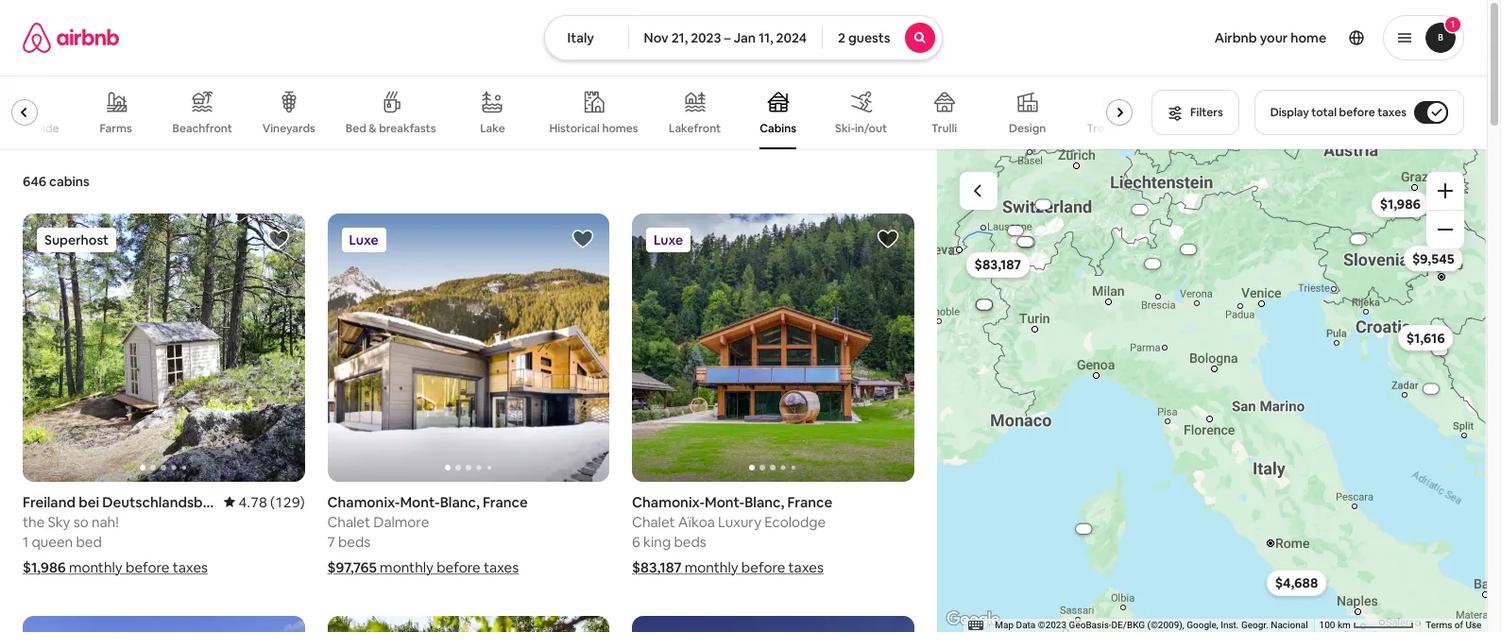 Task type: locate. For each thing, give the bounding box(es) containing it.
bed
[[76, 532, 102, 550]]

0 horizontal spatial france
[[483, 493, 528, 511]]

(129)
[[270, 493, 305, 511]]

lakefront
[[669, 121, 721, 136]]

mont- inside chamonix-mont-blanc, france chalet aïkoa luxury ecolodge 6 king beds $83,187 monthly before taxes
[[705, 493, 745, 511]]

$1,986 down queen
[[23, 558, 66, 576]]

2 guests button
[[822, 15, 943, 60]]

1 horizontal spatial monthly
[[380, 558, 434, 576]]

0 horizontal spatial 1
[[23, 532, 29, 550]]

trulli
[[932, 121, 957, 136]]

beds down aïkoa
[[674, 532, 706, 550]]

100
[[1319, 620, 1335, 630]]

0 vertical spatial 1
[[1451, 18, 1455, 30]]

total
[[1312, 105, 1337, 120]]

chamonix-
[[327, 493, 400, 511], [632, 493, 705, 511]]

(©2009),
[[1147, 620, 1184, 630]]

0 horizontal spatial $1,986
[[23, 558, 66, 576]]

1 vertical spatial $1,986
[[23, 558, 66, 576]]

ski-in/out
[[835, 121, 887, 136]]

google image
[[942, 607, 1004, 632]]

cabins
[[49, 173, 90, 190]]

blanc, for dalmore
[[440, 493, 480, 511]]

1 vertical spatial 1
[[23, 532, 29, 550]]

add to wishlist: freiland bei deutschlandsberg, austria image
[[267, 228, 290, 250]]

nov 21, 2023 – jan 11, 2024 button
[[628, 15, 823, 60]]

home
[[1291, 29, 1326, 46]]

$16,068
[[1015, 238, 1035, 244]]

filters button
[[1152, 90, 1239, 135]]

chalet inside chamonix-mont-blanc, france chalet dalmore 7 beds $97,765 monthly before taxes
[[327, 513, 370, 531]]

$1,986 inside 'the sky so nah! 1 queen bed $1,986 monthly before taxes'
[[23, 558, 66, 576]]

chamonix- up dalmore
[[327, 493, 400, 511]]

$83,187
[[974, 256, 1021, 273], [632, 558, 682, 576]]

beds right 7
[[338, 532, 371, 550]]

1
[[1451, 18, 1455, 30], [23, 532, 29, 550]]

1 horizontal spatial chamonix-
[[632, 493, 705, 511]]

1 horizontal spatial blanc,
[[745, 493, 784, 511]]

nov 21, 2023 – jan 11, 2024
[[644, 29, 807, 46]]

chamonix- inside chamonix-mont-blanc, france chalet dalmore 7 beds $97,765 monthly before taxes
[[327, 493, 400, 511]]

france inside chamonix-mont-blanc, france chalet dalmore 7 beds $97,765 monthly before taxes
[[483, 493, 528, 511]]

mont- up dalmore
[[400, 493, 440, 511]]

blanc, inside chamonix-mont-blanc, france chalet aïkoa luxury ecolodge 6 king beds $83,187 monthly before taxes
[[745, 493, 784, 511]]

1 horizontal spatial $83,187
[[974, 256, 1021, 273]]

11,
[[759, 29, 773, 46]]

france inside chamonix-mont-blanc, france chalet aïkoa luxury ecolodge 6 king beds $83,187 monthly before taxes
[[787, 493, 832, 511]]

chalet up 7
[[327, 513, 370, 531]]

in/out
[[855, 121, 887, 136]]

0 horizontal spatial blanc,
[[440, 493, 480, 511]]

monthly down bed
[[69, 558, 123, 576]]

historical homes
[[549, 121, 638, 136]]

1 horizontal spatial 1
[[1451, 18, 1455, 30]]

646 cabins
[[23, 173, 90, 190]]

use
[[1465, 620, 1481, 630]]

airbnb your home link
[[1203, 18, 1338, 58]]

chamonix- inside chamonix-mont-blanc, france chalet aïkoa luxury ecolodge 6 king beds $83,187 monthly before taxes
[[632, 493, 705, 511]]

italy
[[567, 29, 594, 46]]

airbnb
[[1215, 29, 1257, 46]]

3 monthly from the left
[[685, 558, 738, 576]]

6
[[632, 532, 640, 550]]

$1,986
[[1380, 195, 1421, 212], [23, 558, 66, 576]]

group
[[0, 76, 1140, 149], [23, 214, 305, 481], [327, 214, 609, 481], [632, 214, 914, 481], [23, 616, 305, 632], [327, 616, 609, 632], [632, 616, 914, 632]]

1 vertical spatial $83,187
[[632, 558, 682, 576]]

1 monthly from the left
[[69, 558, 123, 576]]

blanc,
[[440, 493, 480, 511], [745, 493, 784, 511]]

none search field containing italy
[[544, 15, 943, 60]]

before inside chamonix-mont-blanc, france chalet dalmore 7 beds $97,765 monthly before taxes
[[437, 558, 480, 576]]

taxes
[[1378, 105, 1407, 120], [173, 558, 208, 576], [484, 558, 519, 576], [788, 558, 824, 576]]

km
[[1337, 620, 1350, 630]]

2 chalet from the left
[[632, 513, 675, 531]]

chamonix- up aïkoa
[[632, 493, 705, 511]]

mont- for dalmore
[[400, 493, 440, 511]]

4.78 (129)
[[239, 493, 305, 511]]

$97,765
[[327, 558, 377, 576]]

None search field
[[544, 15, 943, 60]]

chalet inside chamonix-mont-blanc, france chalet aïkoa luxury ecolodge 6 king beds $83,187 monthly before taxes
[[632, 513, 675, 531]]

italy button
[[544, 15, 629, 60]]

1 chamonix- from the left
[[327, 493, 400, 511]]

$83,187 down "$16,068" button
[[974, 256, 1021, 273]]

airbnb your home
[[1215, 29, 1326, 46]]

$16,301 button
[[1065, 524, 1103, 533]]

2 add to wishlist: chamonix-mont-blanc, france image from the left
[[876, 228, 899, 250]]

0 horizontal spatial $83,187
[[632, 558, 682, 576]]

mont-
[[400, 493, 440, 511], [705, 493, 745, 511]]

terms of use link
[[1425, 620, 1481, 630]]

0 horizontal spatial beds
[[338, 532, 371, 550]]

the
[[23, 513, 45, 531]]

2 mont- from the left
[[705, 493, 745, 511]]

$1,986 inside button
[[1380, 195, 1421, 212]]

mont- for aïkoa
[[705, 493, 745, 511]]

$9,545
[[1412, 249, 1454, 266]]

$9,545 button
[[1404, 245, 1463, 271]]

countryside
[[0, 121, 59, 136]]

the sky so nah! 1 queen bed $1,986 monthly before taxes
[[23, 513, 208, 576]]

0 horizontal spatial chamonix-
[[327, 493, 400, 511]]

monthly down dalmore
[[380, 558, 434, 576]]

profile element
[[966, 0, 1464, 76]]

chamonix- for dalmore
[[327, 493, 400, 511]]

4.78 out of 5 average rating,  129 reviews image
[[224, 493, 305, 511]]

2 blanc, from the left
[[745, 493, 784, 511]]

$83,187 down king
[[632, 558, 682, 576]]

0 horizontal spatial chalet
[[327, 513, 370, 531]]

taxes inside chamonix-mont-blanc, france chalet dalmore 7 beds $97,765 monthly before taxes
[[484, 558, 519, 576]]

$1,616
[[1406, 329, 1445, 346]]

1 horizontal spatial $1,986
[[1380, 195, 1421, 212]]

$10,101 button
[[1134, 259, 1171, 268]]

1 blanc, from the left
[[440, 493, 480, 511]]

beachfront
[[172, 121, 232, 136]]

2 horizontal spatial monthly
[[685, 558, 738, 576]]

$1,986 left zoom in image
[[1380, 195, 1421, 212]]

2 monthly from the left
[[380, 558, 434, 576]]

1 france from the left
[[483, 493, 528, 511]]

1 add to wishlist: chamonix-mont-blanc, france image from the left
[[572, 228, 594, 250]]

geobasis-
[[1069, 620, 1111, 630]]

ecolodge
[[765, 513, 826, 531]]

$329,184
[[973, 301, 995, 307]]

chalet
[[327, 513, 370, 531], [632, 513, 675, 531]]

before inside chamonix-mont-blanc, france chalet aïkoa luxury ecolodge 6 king beds $83,187 monthly before taxes
[[741, 558, 785, 576]]

100 km button
[[1313, 619, 1420, 632]]

$1,616 button
[[1398, 324, 1453, 351]]

0 vertical spatial $1,986
[[1380, 195, 1421, 212]]

2 beds from the left
[[674, 532, 706, 550]]

before inside 'the sky so nah! 1 queen bed $1,986 monthly before taxes'
[[126, 558, 170, 576]]

blanc, inside chamonix-mont-blanc, france chalet dalmore 7 beds $97,765 monthly before taxes
[[440, 493, 480, 511]]

1 horizontal spatial france
[[787, 493, 832, 511]]

add to wishlist: chamonix-mont-blanc, france image
[[572, 228, 594, 250], [876, 228, 899, 250]]

$83,187 inside chamonix-mont-blanc, france chalet aïkoa luxury ecolodge 6 king beds $83,187 monthly before taxes
[[632, 558, 682, 576]]

1 beds from the left
[[338, 532, 371, 550]]

&
[[369, 121, 377, 136]]

of
[[1454, 620, 1463, 630]]

1 chalet from the left
[[327, 513, 370, 531]]

so
[[73, 513, 88, 531]]

your
[[1260, 29, 1288, 46]]

2
[[838, 29, 845, 46]]

terms of use
[[1425, 620, 1481, 630]]

bed
[[346, 121, 366, 136]]

1 horizontal spatial add to wishlist: chamonix-mont-blanc, france image
[[876, 228, 899, 250]]

monthly down aïkoa
[[685, 558, 738, 576]]

0 horizontal spatial monthly
[[69, 558, 123, 576]]

0 horizontal spatial mont-
[[400, 493, 440, 511]]

2 chamonix- from the left
[[632, 493, 705, 511]]

0 horizontal spatial add to wishlist: chamonix-mont-blanc, france image
[[572, 228, 594, 250]]

1 horizontal spatial mont-
[[705, 493, 745, 511]]

inst.
[[1220, 620, 1239, 630]]

historical
[[549, 121, 600, 136]]

1 horizontal spatial chalet
[[632, 513, 675, 531]]

jan
[[733, 29, 756, 46]]

zoom in image
[[1438, 183, 1453, 198]]

1 horizontal spatial beds
[[674, 532, 706, 550]]

de/bkg
[[1111, 620, 1145, 630]]

beds
[[338, 532, 371, 550], [674, 532, 706, 550]]

mont- inside chamonix-mont-blanc, france chalet dalmore 7 beds $97,765 monthly before taxes
[[400, 493, 440, 511]]

bed & breakfasts
[[346, 121, 436, 136]]

0 vertical spatial $83,187
[[974, 256, 1021, 273]]

1 mont- from the left
[[400, 493, 440, 511]]

add to wishlist: chamonix-mont-blanc, france image for chamonix-mont-blanc, france chalet dalmore 7 beds $97,765 monthly before taxes
[[572, 228, 594, 250]]

2 france from the left
[[787, 493, 832, 511]]

2 guests
[[838, 29, 890, 46]]

chalet up king
[[632, 513, 675, 531]]

king
[[643, 532, 671, 550]]

mont- up luxury
[[705, 493, 745, 511]]

monthly
[[69, 558, 123, 576], [380, 558, 434, 576], [685, 558, 738, 576]]

trending
[[1087, 121, 1134, 136]]

zoom out image
[[1438, 222, 1453, 237]]

add to wishlist: muškovci, croatia image
[[572, 630, 594, 632]]

before
[[1339, 105, 1375, 120], [126, 558, 170, 576], [437, 558, 480, 576], [741, 558, 785, 576]]



Task type: vqa. For each thing, say whether or not it's contained in the screenshot.
Inst.
yes



Task type: describe. For each thing, give the bounding box(es) containing it.
farms
[[100, 121, 132, 136]]

taxes inside 'the sky so nah! 1 queen bed $1,986 monthly before taxes'
[[173, 558, 208, 576]]

chamonix-mont-blanc, france chalet aïkoa luxury ecolodge 6 king beds $83,187 monthly before taxes
[[632, 493, 832, 576]]

add to wishlist: chamonix-mont-blanc, france image for chamonix-mont-blanc, france chalet aïkoa luxury ecolodge 6 king beds $83,187 monthly before taxes
[[876, 228, 899, 250]]

filters
[[1190, 105, 1223, 120]]

$10,101
[[1144, 260, 1161, 266]]

chalet for chalet aïkoa luxury ecolodge
[[632, 513, 675, 531]]

map data ©2023 geobasis-de/bkg (©2009), google, inst. geogr. nacional
[[995, 620, 1308, 630]]

google,
[[1186, 620, 1218, 630]]

beds inside chamonix-mont-blanc, france chalet dalmore 7 beds $97,765 monthly before taxes
[[338, 532, 371, 550]]

beds inside chamonix-mont-blanc, france chalet aïkoa luxury ecolodge 6 king beds $83,187 monthly before taxes
[[674, 532, 706, 550]]

chamonix-mont-blanc, france chalet dalmore 7 beds $97,765 monthly before taxes
[[327, 493, 528, 576]]

design
[[1009, 121, 1046, 136]]

vineyards
[[262, 121, 315, 136]]

sky
[[48, 513, 70, 531]]

dalmore
[[373, 513, 429, 531]]

lake
[[480, 121, 505, 136]]

aïkoa
[[678, 513, 715, 531]]

$85,685 button
[[1169, 244, 1207, 254]]

$4,688
[[1275, 574, 1318, 591]]

data
[[1016, 620, 1035, 630]]

nov
[[644, 29, 669, 46]]

–
[[724, 29, 731, 46]]

monthly inside chamonix-mont-blanc, france chalet dalmore 7 beds $97,765 monthly before taxes
[[380, 558, 434, 576]]

monthly inside 'the sky so nah! 1 queen bed $1,986 monthly before taxes'
[[69, 558, 123, 576]]

guests
[[848, 29, 890, 46]]

group containing historical homes
[[0, 76, 1140, 149]]

©2023
[[1038, 620, 1066, 630]]

$16,068 button
[[1006, 237, 1044, 246]]

france for chamonix-mont-blanc, france chalet aïkoa luxury ecolodge 6 king beds $83,187 monthly before taxes
[[787, 493, 832, 511]]

1 inside dropdown button
[[1451, 18, 1455, 30]]

map
[[995, 620, 1013, 630]]

2024
[[776, 29, 807, 46]]

$83,187 inside $83,187 button
[[974, 256, 1021, 273]]

taxes inside chamonix-mont-blanc, france chalet aïkoa luxury ecolodge 6 king beds $83,187 monthly before taxes
[[788, 558, 824, 576]]

ski-
[[835, 121, 855, 136]]

geogr.
[[1241, 620, 1268, 630]]

blanc, for aïkoa
[[745, 493, 784, 511]]

4.78
[[239, 493, 267, 511]]

display
[[1270, 105, 1309, 120]]

646
[[23, 173, 46, 190]]

chamonix- for aïkoa
[[632, 493, 705, 511]]

keyboard shortcuts image
[[968, 621, 983, 631]]

100 km
[[1319, 620, 1353, 630]]

breakfasts
[[379, 121, 436, 136]]

$85,685
[[1178, 246, 1198, 252]]

add to wishlist: klokovec, croatia image
[[267, 630, 290, 632]]

cabins
[[760, 121, 796, 136]]

7
[[327, 532, 335, 550]]

2023
[[691, 29, 721, 46]]

nah!
[[92, 513, 119, 531]]

monthly inside chamonix-mont-blanc, france chalet aïkoa luxury ecolodge 6 king beds $83,187 monthly before taxes
[[685, 558, 738, 576]]

chalet for chalet dalmore
[[327, 513, 370, 531]]

add to wishlist: madonna di campiglio, italy image
[[876, 630, 899, 632]]

$329,184 button
[[965, 299, 1003, 309]]

luxury
[[718, 513, 761, 531]]

queen
[[32, 532, 73, 550]]

$16,301
[[1074, 525, 1093, 532]]

terms
[[1425, 620, 1452, 630]]

display total before taxes
[[1270, 105, 1407, 120]]

homes
[[602, 121, 638, 136]]

google map
showing 20 stays. region
[[937, 149, 1487, 632]]

$4,688 button
[[1266, 569, 1326, 596]]

$83,187 button
[[966, 251, 1030, 278]]

1 button
[[1383, 15, 1464, 60]]

21,
[[671, 29, 688, 46]]

$1,986 button
[[1371, 191, 1429, 217]]

1 inside 'the sky so nah! 1 queen bed $1,986 monthly before taxes'
[[23, 532, 29, 550]]

nacional
[[1270, 620, 1308, 630]]

france for chamonix-mont-blanc, france chalet dalmore 7 beds $97,765 monthly before taxes
[[483, 493, 528, 511]]



